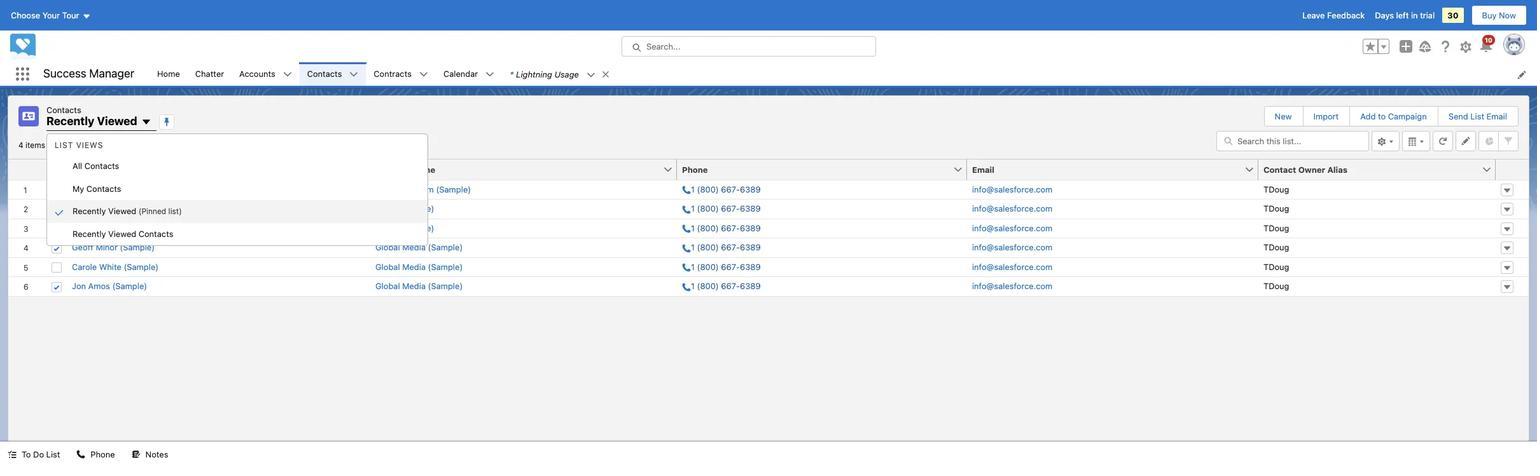 Task type: vqa. For each thing, say whether or not it's contained in the screenshot.
text default image inside the Contracts 'list item'
yes



Task type: locate. For each thing, give the bounding box(es) containing it.
2 acme (sample) link from the top
[[375, 222, 434, 235]]

calendar
[[444, 69, 478, 79]]

info@salesforce.com for jon amos (sample)
[[972, 281, 1053, 291]]

leanne
[[72, 223, 100, 233]]

2 media from the top
[[402, 262, 426, 272]]

recently up geoff
[[73, 229, 106, 239]]

recently viewed grid
[[8, 159, 1529, 297]]

salesforce.com (sample) link
[[375, 184, 471, 196]]

2 info@salesforce.com from the top
[[972, 204, 1053, 214]]

5 1 from the top
[[691, 262, 695, 272]]

text default image inside contacts list item
[[350, 70, 359, 79]]

0 vertical spatial global media (sample) link
[[375, 242, 463, 254]]

2 vertical spatial recently
[[73, 229, 106, 239]]

5 6389 from the top
[[740, 262, 761, 272]]

(800) for jon amos (sample)
[[697, 281, 719, 291]]

recently viewed status
[[18, 140, 78, 150]]

2 global from the top
[[375, 262, 400, 272]]

1 (800) 667-6389 link
[[682, 184, 761, 196], [682, 203, 761, 215], [682, 222, 761, 235], [682, 242, 761, 254], [682, 261, 761, 274], [682, 281, 761, 293]]

email button
[[967, 159, 1245, 180]]

6 6389 from the top
[[740, 281, 761, 291]]

tomlin
[[102, 223, 127, 233]]

4 1 from the top
[[691, 242, 695, 253]]

cell left my
[[46, 180, 67, 199]]

jones
[[104, 204, 127, 214]]

(800) for carole white (sample)
[[697, 262, 719, 272]]

2 vertical spatial global media (sample)
[[375, 281, 463, 291]]

6389 for carole white (sample)
[[740, 262, 761, 272]]

new
[[1275, 111, 1292, 122]]

(sample) for jon amos (sample) link
[[112, 281, 147, 291]]

name up my
[[72, 165, 96, 175]]

2 1 from the top
[[691, 204, 695, 214]]

4 6389 from the top
[[740, 242, 761, 253]]

global
[[375, 242, 400, 253], [375, 262, 400, 272], [375, 281, 400, 291]]

2 1 (800) 667-6389 from the top
[[691, 204, 761, 214]]

recently viewed contacts
[[73, 229, 173, 239]]

contact owner alias
[[1264, 165, 1348, 175]]

1 (800) 667-6389 link for jon amos (sample)
[[682, 281, 761, 293]]

None search field
[[1217, 131, 1370, 151]]

benioff
[[93, 184, 121, 194]]

all contacts
[[73, 161, 119, 171]]

chatter
[[195, 69, 224, 79]]

0 vertical spatial phone button
[[677, 159, 953, 180]]

1 vertical spatial global media (sample)
[[375, 262, 463, 272]]

viewed up "views"
[[97, 115, 137, 128]]

viewed for recently viewed (pinned list)
[[108, 206, 136, 216]]

viewed up the leanne tomlin (sample)
[[108, 206, 136, 216]]

2 vertical spatial list
[[46, 450, 60, 460]]

acme
[[375, 204, 397, 214], [375, 223, 397, 233]]

0 vertical spatial phone
[[682, 165, 708, 175]]

tdoug
[[1264, 184, 1290, 194], [1264, 204, 1290, 214], [1264, 223, 1290, 233], [1264, 242, 1290, 253], [1264, 262, 1290, 272], [1264, 281, 1290, 291]]

name element
[[67, 159, 370, 180]]

0 vertical spatial acme (sample)
[[375, 204, 434, 214]]

list right do
[[46, 450, 60, 460]]

viewed for recently viewed contacts
[[108, 229, 136, 239]]

do
[[33, 450, 44, 460]]

1 vertical spatial phone button
[[69, 442, 123, 468]]

1 horizontal spatial name
[[412, 165, 435, 175]]

6 1 (800) 667-6389 link from the top
[[682, 281, 761, 293]]

2 6389 from the top
[[740, 204, 761, 214]]

2 info@salesforce.com link from the top
[[972, 203, 1053, 215]]

global media (sample)
[[375, 242, 463, 253], [375, 262, 463, 272], [375, 281, 463, 291]]

1 info@salesforce.com link from the top
[[972, 184, 1053, 196]]

1 for howard jones (sample)
[[691, 204, 695, 214]]

1 1 (800) 667-6389 from the top
[[691, 184, 761, 194]]

6389 for howard jones (sample)
[[740, 204, 761, 214]]

1 global from the top
[[375, 242, 400, 253]]

list item
[[502, 62, 616, 86]]

2 vertical spatial global
[[375, 281, 400, 291]]

1 acme (sample) from the top
[[375, 204, 434, 214]]

1 acme from the top
[[375, 204, 397, 214]]

your
[[42, 10, 60, 20]]

global for carole white (sample)
[[375, 262, 400, 272]]

1 cell from the top
[[46, 159, 67, 180]]

6 info@salesforce.com link from the top
[[972, 281, 1053, 293]]

1 tdoug from the top
[[1264, 184, 1290, 194]]

choose
[[11, 10, 40, 20]]

0 vertical spatial global media (sample)
[[375, 242, 463, 253]]

1 vertical spatial acme (sample)
[[375, 223, 434, 233]]

info@salesforce.com for howard jones (sample)
[[972, 204, 1053, 214]]

list
[[150, 62, 1538, 86]]

2 (800) from the top
[[697, 204, 719, 214]]

recently up selected
[[46, 115, 94, 128]]

6389
[[740, 184, 761, 194], [740, 204, 761, 214], [740, 223, 761, 233], [740, 242, 761, 253], [740, 262, 761, 272], [740, 281, 761, 291]]

views
[[76, 141, 103, 150]]

recently
[[46, 115, 94, 128], [73, 206, 106, 216], [73, 229, 106, 239]]

667- for carole white (sample)
[[721, 262, 740, 272]]

3 6389 from the top
[[740, 223, 761, 233]]

info@salesforce.com link
[[972, 184, 1053, 196], [972, 203, 1053, 215], [972, 222, 1053, 235], [972, 242, 1053, 254], [972, 261, 1053, 274], [972, 281, 1053, 293]]

contact owner alias element
[[1259, 159, 1504, 180]]

list inside button
[[46, 450, 60, 460]]

salesforce.com (sample)
[[375, 184, 471, 194]]

group
[[1363, 39, 1390, 54]]

global for jon amos (sample)
[[375, 281, 400, 291]]

5 tdoug from the top
[[1264, 262, 1290, 272]]

6 667- from the top
[[721, 281, 740, 291]]

2 667- from the top
[[721, 204, 740, 214]]

1 (800) 667-6389
[[691, 184, 761, 194], [691, 204, 761, 214], [691, 223, 761, 233], [691, 242, 761, 253], [691, 262, 761, 272], [691, 281, 761, 291]]

4 1 (800) 667-6389 from the top
[[691, 242, 761, 253]]

2 vertical spatial media
[[402, 281, 426, 291]]

text default image right accounts
[[283, 70, 292, 79]]

667- for howard jones (sample)
[[721, 204, 740, 214]]

to do list button
[[0, 442, 68, 468]]

global media (sample) link for carole white (sample)
[[375, 261, 463, 274]]

text default image left notes
[[131, 451, 140, 460]]

info@salesforce.com link for marc benioff (sample)
[[972, 184, 1053, 196]]

none search field inside recently viewed|contacts|list view element
[[1217, 131, 1370, 151]]

2 global media (sample) from the top
[[375, 262, 463, 272]]

text default image
[[283, 70, 292, 79], [486, 70, 495, 79], [77, 451, 86, 460], [131, 451, 140, 460]]

acme (sample) link
[[375, 203, 434, 215], [375, 222, 434, 235]]

usage
[[555, 69, 579, 79]]

2 vertical spatial viewed
[[108, 229, 136, 239]]

0 vertical spatial media
[[402, 242, 426, 253]]

left
[[1397, 10, 1409, 20]]

2 tdoug from the top
[[1264, 204, 1290, 214]]

3 media from the top
[[402, 281, 426, 291]]

1 vertical spatial phone
[[91, 450, 115, 460]]

3 1 (800) 667-6389 link from the top
[[682, 222, 761, 235]]

1 (800) from the top
[[697, 184, 719, 194]]

1 vertical spatial acme (sample) link
[[375, 222, 434, 235]]

marc
[[72, 184, 91, 194]]

6 1 from the top
[[691, 281, 695, 291]]

6 (800) from the top
[[697, 281, 719, 291]]

list
[[1471, 111, 1485, 122], [55, 141, 73, 150], [46, 450, 60, 460]]

acme for 2nd the acme (sample) "link"
[[375, 223, 397, 233]]

list)
[[168, 207, 182, 216]]

(sample) for the geoff minor (sample) link
[[120, 242, 155, 253]]

phone inside recently viewed grid
[[682, 165, 708, 175]]

text default image inside the 'notes' button
[[131, 451, 140, 460]]

1 1 (800) 667-6389 link from the top
[[682, 184, 761, 196]]

media for jon amos (sample)
[[402, 281, 426, 291]]

campaign
[[1388, 111, 1427, 122]]

1 (800) 667-6389 for howard jones (sample)
[[691, 204, 761, 214]]

6 tdoug from the top
[[1264, 281, 1290, 291]]

recently up leanne
[[73, 206, 106, 216]]

6389 for jon amos (sample)
[[740, 281, 761, 291]]

cell left the all
[[46, 159, 67, 180]]

1 (800) 667-6389 for jon amos (sample)
[[691, 281, 761, 291]]

1 vertical spatial media
[[402, 262, 426, 272]]

list containing home
[[150, 62, 1538, 86]]

0 vertical spatial acme
[[375, 204, 397, 214]]

alias
[[1328, 165, 1348, 175]]

choose your tour button
[[10, 5, 91, 25]]

6 1 (800) 667-6389 from the top
[[691, 281, 761, 291]]

home link
[[150, 62, 188, 86]]

5 info@salesforce.com link from the top
[[972, 261, 1053, 274]]

667-
[[721, 184, 740, 194], [721, 204, 740, 214], [721, 223, 740, 233], [721, 242, 740, 253], [721, 262, 740, 272], [721, 281, 740, 291]]

feedback
[[1328, 10, 1365, 20]]

3 info@salesforce.com link from the top
[[972, 222, 1053, 235]]

1 global media (sample) from the top
[[375, 242, 463, 253]]

tdoug for jon amos (sample)
[[1264, 281, 1290, 291]]

1 info@salesforce.com from the top
[[972, 184, 1053, 194]]

name up salesforce.com (sample)
[[412, 165, 435, 175]]

1 667- from the top
[[721, 184, 740, 194]]

1 vertical spatial global media (sample) link
[[375, 261, 463, 274]]

3 tdoug from the top
[[1264, 223, 1290, 233]]

1 for carole white (sample)
[[691, 262, 695, 272]]

3 global from the top
[[375, 281, 400, 291]]

1 vertical spatial viewed
[[108, 206, 136, 216]]

(sample) for 3rd global media (sample) link from the bottom of the recently viewed grid
[[428, 242, 463, 253]]

1 vertical spatial list
[[55, 141, 73, 150]]

carole
[[72, 262, 97, 272]]

media
[[402, 242, 426, 253], [402, 262, 426, 272], [402, 281, 426, 291]]

1 vertical spatial acme
[[375, 223, 397, 233]]

0 horizontal spatial email
[[972, 165, 995, 175]]

1 vertical spatial global
[[375, 262, 400, 272]]

1 vertical spatial email
[[972, 165, 995, 175]]

tdoug for howard jones (sample)
[[1264, 204, 1290, 214]]

667- for marc benioff (sample)
[[721, 184, 740, 194]]

0 vertical spatial global
[[375, 242, 400, 253]]

2 acme from the top
[[375, 223, 397, 233]]

carole white (sample) link
[[72, 261, 159, 274]]

acme (sample)
[[375, 204, 434, 214], [375, 223, 434, 233]]

in
[[1412, 10, 1418, 20]]

leanne tomlin (sample) link
[[72, 222, 164, 235]]

info@salesforce.com
[[972, 184, 1053, 194], [972, 204, 1053, 214], [972, 223, 1053, 233], [972, 242, 1053, 253], [972, 262, 1053, 272], [972, 281, 1053, 291]]

(sample) for 'marc benioff (sample)' link
[[123, 184, 158, 194]]

text default image inside the to do list button
[[8, 451, 17, 460]]

global media (sample) for jon amos (sample)
[[375, 281, 463, 291]]

recently viewed contacts link
[[47, 223, 428, 246]]

0 vertical spatial recently
[[46, 115, 94, 128]]

global media (sample) link
[[375, 242, 463, 254], [375, 261, 463, 274], [375, 281, 463, 293]]

3 global media (sample) link from the top
[[375, 281, 463, 293]]

2 vertical spatial global media (sample) link
[[375, 281, 463, 293]]

to do list
[[22, 450, 60, 460]]

text default image for contacts
[[350, 70, 359, 79]]

1 (800) 667-6389 for carole white (sample)
[[691, 262, 761, 272]]

2 acme (sample) from the top
[[375, 223, 434, 233]]

calendar list item
[[436, 62, 502, 86]]

4 (800) from the top
[[697, 242, 719, 253]]

0 horizontal spatial phone
[[91, 450, 115, 460]]

1 name from the left
[[72, 165, 96, 175]]

0 horizontal spatial name
[[72, 165, 96, 175]]

account name
[[375, 165, 435, 175]]

contacts
[[307, 69, 342, 79], [46, 105, 81, 115], [84, 161, 119, 171], [86, 184, 121, 194], [139, 229, 173, 239]]

jon
[[72, 281, 86, 291]]

contracts list item
[[366, 62, 436, 86]]

selected
[[47, 140, 78, 150]]

(sample) for carole white (sample)'s global media (sample) link
[[428, 262, 463, 272]]

now
[[1499, 10, 1517, 20]]

text default image inside contracts list item
[[419, 70, 428, 79]]

1 (800) 667-6389 link for marc benioff (sample)
[[682, 184, 761, 196]]

6 info@salesforce.com from the top
[[972, 281, 1053, 291]]

3 667- from the top
[[721, 223, 740, 233]]

0 vertical spatial email
[[1487, 111, 1508, 122]]

1 horizontal spatial phone
[[682, 165, 708, 175]]

contacts list item
[[300, 62, 366, 86]]

list item containing *
[[502, 62, 616, 86]]

3 global media (sample) from the top
[[375, 281, 463, 291]]

text default image left *
[[486, 70, 495, 79]]

text default image
[[601, 70, 610, 79], [350, 70, 359, 79], [419, 70, 428, 79], [587, 71, 596, 79], [8, 451, 17, 460]]

viewed up the geoff minor (sample)
[[108, 229, 136, 239]]

1 1 from the top
[[691, 184, 695, 194]]

tdoug for carole white (sample)
[[1264, 262, 1290, 272]]

white
[[99, 262, 121, 272]]

0 vertical spatial viewed
[[97, 115, 137, 128]]

1 horizontal spatial email
[[1487, 111, 1508, 122]]

5 1 (800) 667-6389 link from the top
[[682, 261, 761, 274]]

choose your tour
[[11, 10, 79, 20]]

1 6389 from the top
[[740, 184, 761, 194]]

acme for first the acme (sample) "link" from the top
[[375, 204, 397, 214]]

import button
[[1304, 107, 1349, 126]]

4 info@salesforce.com link from the top
[[972, 242, 1053, 254]]

5 (800) from the top
[[697, 262, 719, 272]]

list up the all
[[55, 141, 73, 150]]

2 global media (sample) link from the top
[[375, 261, 463, 274]]

owner
[[1299, 165, 1326, 175]]

0 vertical spatial acme (sample) link
[[375, 203, 434, 215]]

cell
[[46, 159, 67, 180], [46, 180, 67, 199]]

5 1 (800) 667-6389 from the top
[[691, 262, 761, 272]]

howard
[[72, 204, 101, 214]]

list views
[[55, 141, 103, 150]]

list right send
[[1471, 111, 1485, 122]]

geoff minor (sample) link
[[72, 242, 155, 254]]

2 1 (800) 667-6389 link from the top
[[682, 203, 761, 215]]

5 667- from the top
[[721, 262, 740, 272]]

0 vertical spatial list
[[1471, 111, 1485, 122]]

(sample) for leanne tomlin (sample) link
[[130, 223, 164, 233]]

name
[[72, 165, 96, 175], [412, 165, 435, 175]]

2 name from the left
[[412, 165, 435, 175]]

5 info@salesforce.com from the top
[[972, 262, 1053, 272]]

global media (sample) for carole white (sample)
[[375, 262, 463, 272]]

contact
[[1264, 165, 1297, 175]]

salesforce.com
[[375, 184, 434, 194]]



Task type: describe. For each thing, give the bounding box(es) containing it.
contracts
[[374, 69, 412, 79]]

(sample) for global media (sample) link associated with jon amos (sample)
[[428, 281, 463, 291]]

manager
[[89, 67, 134, 80]]

jon amos (sample)
[[72, 281, 147, 291]]

days
[[1375, 10, 1394, 20]]

recently viewed|contacts|list view element
[[8, 95, 1530, 442]]

text default image inside calendar list item
[[486, 70, 495, 79]]

account name button
[[370, 159, 663, 180]]

4 667- from the top
[[721, 242, 740, 253]]

3 1 from the top
[[691, 223, 695, 233]]

10
[[1485, 36, 1493, 44]]

contact owner alias button
[[1259, 159, 1482, 180]]

1 for marc benioff (sample)
[[691, 184, 695, 194]]

contacts | list views list box
[[47, 136, 428, 246]]

(sample) for "carole white (sample)" link at the bottom left of page
[[124, 262, 159, 272]]

list inside list box
[[55, 141, 73, 150]]

info@salesforce.com for carole white (sample)
[[972, 262, 1053, 272]]

my contacts link
[[47, 178, 428, 200]]

success
[[43, 67, 86, 80]]

1 media from the top
[[402, 242, 426, 253]]

*
[[510, 69, 514, 79]]

marc benioff (sample)
[[72, 184, 158, 194]]

phone element
[[677, 159, 975, 180]]

my
[[73, 184, 84, 194]]

new button
[[1265, 107, 1302, 126]]

send list email
[[1449, 111, 1508, 122]]

contacts inside list item
[[307, 69, 342, 79]]

buy now button
[[1472, 5, 1527, 25]]

notes button
[[124, 442, 176, 468]]

text default image for *
[[587, 71, 596, 79]]

10 button
[[1479, 35, 1496, 54]]

1 vertical spatial recently
[[73, 206, 106, 216]]

info@salesforce.com link for howard jones (sample)
[[972, 203, 1053, 215]]

amos
[[88, 281, 110, 291]]

text default image right to do list
[[77, 451, 86, 460]]

3 (800) from the top
[[697, 223, 719, 233]]

notes
[[146, 450, 168, 460]]

text default image inside accounts list item
[[283, 70, 292, 79]]

search... button
[[622, 36, 876, 57]]

howard jones (sample) link
[[72, 203, 164, 215]]

import
[[1314, 111, 1339, 122]]

contacts image
[[18, 106, 39, 127]]

send list email button
[[1439, 107, 1518, 126]]

to
[[1378, 111, 1386, 122]]

email inside button
[[1487, 111, 1508, 122]]

items
[[26, 140, 45, 150]]

account name element
[[370, 159, 685, 180]]

0 horizontal spatial phone button
[[69, 442, 123, 468]]

1 (800) 667-6389 link for carole white (sample)
[[682, 261, 761, 274]]

to
[[22, 450, 31, 460]]

name inside button
[[412, 165, 435, 175]]

* lightning usage
[[510, 69, 579, 79]]

all contacts link
[[47, 155, 428, 178]]

(sample) for howard jones (sample) link
[[129, 204, 164, 214]]

text default image for contracts
[[419, 70, 428, 79]]

4 1 (800) 667-6389 link from the top
[[682, 242, 761, 254]]

my contacts
[[73, 184, 121, 194]]

days left in trial
[[1375, 10, 1435, 20]]

lightning
[[516, 69, 552, 79]]

search...
[[647, 41, 681, 52]]

calendar link
[[436, 62, 486, 86]]

info@salesforce.com link for carole white (sample)
[[972, 261, 1053, 274]]

recently viewed
[[46, 115, 137, 128]]

success manager
[[43, 67, 134, 80]]

tdoug for marc benioff (sample)
[[1264, 184, 1290, 194]]

list inside button
[[1471, 111, 1485, 122]]

1 global media (sample) link from the top
[[375, 242, 463, 254]]

viewed for recently viewed
[[97, 115, 137, 128]]

leave
[[1303, 10, 1325, 20]]

accounts link
[[232, 62, 283, 86]]

geoff minor (sample)
[[72, 242, 155, 253]]

global media (sample) link for jon amos (sample)
[[375, 281, 463, 293]]

media for carole white (sample)
[[402, 262, 426, 272]]

info@salesforce.com link for jon amos (sample)
[[972, 281, 1053, 293]]

add to campaign
[[1361, 111, 1427, 122]]

name inside button
[[72, 165, 96, 175]]

name button
[[67, 159, 356, 180]]

leave feedback link
[[1303, 10, 1365, 20]]

4 items selected
[[18, 140, 78, 150]]

1 horizontal spatial phone button
[[677, 159, 953, 180]]

1 (800) 667-6389 link for howard jones (sample)
[[682, 203, 761, 215]]

recently viewed (pinned list)
[[73, 206, 182, 216]]

leanne tomlin (sample)
[[72, 223, 164, 233]]

item number image
[[8, 159, 46, 180]]

6389 for marc benioff (sample)
[[740, 184, 761, 194]]

contracts link
[[366, 62, 419, 86]]

buy now
[[1483, 10, 1517, 20]]

1 acme (sample) link from the top
[[375, 203, 434, 215]]

item number element
[[8, 159, 46, 180]]

3 1 (800) 667-6389 from the top
[[691, 223, 761, 233]]

email inside button
[[972, 165, 995, 175]]

home
[[157, 69, 180, 79]]

(800) for howard jones (sample)
[[697, 204, 719, 214]]

action element
[[1496, 159, 1529, 180]]

chatter link
[[188, 62, 232, 86]]

accounts list item
[[232, 62, 300, 86]]

recently for recently viewed
[[46, 115, 94, 128]]

2 cell from the top
[[46, 180, 67, 199]]

1 for jon amos (sample)
[[691, 281, 695, 291]]

1 (800) 667-6389 for marc benioff (sample)
[[691, 184, 761, 194]]

jon amos (sample) link
[[72, 281, 147, 293]]

4 info@salesforce.com from the top
[[972, 242, 1053, 253]]

4
[[18, 140, 23, 150]]

trial
[[1421, 10, 1435, 20]]

email element
[[967, 159, 1266, 180]]

minor
[[96, 242, 118, 253]]

howard jones (sample)
[[72, 204, 164, 214]]

(800) for marc benioff (sample)
[[697, 184, 719, 194]]

recently for recently viewed contacts
[[73, 229, 106, 239]]

667- for jon amos (sample)
[[721, 281, 740, 291]]

4 tdoug from the top
[[1264, 242, 1290, 253]]

3 info@salesforce.com from the top
[[972, 223, 1053, 233]]

leave feedback
[[1303, 10, 1365, 20]]

Search Recently Viewed list view. search field
[[1217, 131, 1370, 151]]

info@salesforce.com for marc benioff (sample)
[[972, 184, 1053, 194]]

30
[[1448, 10, 1459, 20]]

action image
[[1496, 159, 1529, 180]]

carole white (sample)
[[72, 262, 159, 272]]

account
[[375, 165, 410, 175]]

add to campaign button
[[1351, 107, 1438, 126]]

contacts link
[[300, 62, 350, 86]]

all
[[73, 161, 82, 171]]

accounts
[[239, 69, 275, 79]]

(pinned
[[139, 207, 166, 216]]

geoff
[[72, 242, 93, 253]]



